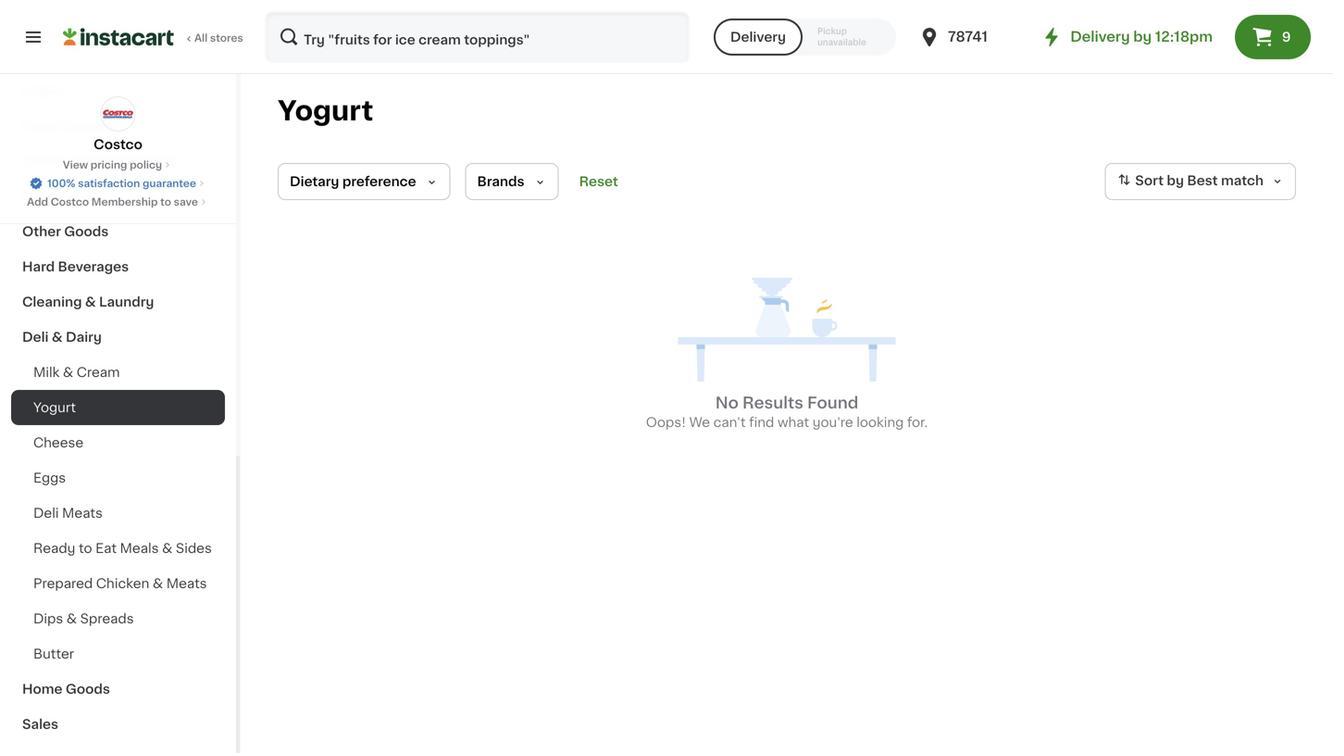 Task type: locate. For each thing, give the bounding box(es) containing it.
goods inside other goods link
[[64, 225, 109, 238]]

yogurt up 'cheese'
[[33, 401, 76, 414]]

1 horizontal spatial costco
[[94, 138, 143, 151]]

1 vertical spatial costco
[[51, 197, 89, 207]]

1 vertical spatial yogurt
[[33, 401, 76, 414]]

0 vertical spatial goods
[[65, 120, 109, 132]]

delivery by 12:18pm link
[[1041, 26, 1214, 48]]

paper
[[22, 120, 61, 132]]

0 vertical spatial costco
[[94, 138, 143, 151]]

milk & cream link
[[11, 355, 225, 390]]

butter
[[33, 648, 74, 660]]

chicken
[[96, 577, 149, 590]]

milk
[[33, 366, 60, 379]]

eggs
[[33, 472, 66, 484]]

1 horizontal spatial by
[[1168, 174, 1185, 187]]

goods for other goods
[[64, 225, 109, 238]]

1 vertical spatial meats
[[166, 577, 207, 590]]

delivery for delivery by 12:18pm
[[1071, 30, 1131, 44]]

service type group
[[714, 19, 897, 56]]

delivery
[[1071, 30, 1131, 44], [731, 31, 786, 44]]

1 vertical spatial to
[[79, 542, 92, 555]]

& right milk
[[63, 366, 73, 379]]

by left "12:18pm"
[[1134, 30, 1153, 44]]

deli meats link
[[11, 496, 225, 531]]

sales link
[[11, 707, 225, 742]]

dips & spreads link
[[11, 601, 225, 636]]

deli down eggs
[[33, 507, 59, 520]]

1 vertical spatial goods
[[64, 225, 109, 238]]

health
[[22, 155, 67, 168]]

best
[[1188, 174, 1219, 187]]

other
[[22, 225, 61, 238]]

0 vertical spatial deli
[[22, 331, 49, 344]]

goods up beverages
[[64, 225, 109, 238]]

laundry
[[99, 296, 154, 308]]

brands button
[[466, 163, 559, 200]]

0 horizontal spatial by
[[1134, 30, 1153, 44]]

None search field
[[265, 11, 690, 63]]

to down guarantee
[[160, 197, 171, 207]]

2 vertical spatial goods
[[66, 683, 110, 696]]

prepared chicken & meats
[[33, 577, 207, 590]]

view
[[63, 160, 88, 170]]

paper goods link
[[11, 108, 225, 144]]

to left 'eat'
[[79, 542, 92, 555]]

prepared chicken & meats link
[[11, 566, 225, 601]]

delivery inside button
[[731, 31, 786, 44]]

cream
[[77, 366, 120, 379]]

12:18pm
[[1156, 30, 1214, 44]]

meats up 'eat'
[[62, 507, 103, 520]]

9
[[1283, 31, 1292, 44]]

&
[[70, 155, 81, 168], [85, 296, 96, 308], [52, 331, 63, 344], [63, 366, 73, 379], [162, 542, 173, 555], [153, 577, 163, 590], [67, 612, 77, 625]]

9 button
[[1236, 15, 1312, 59]]

goods up health & personal care on the top
[[65, 120, 109, 132]]

goods inside paper goods link
[[65, 120, 109, 132]]

goods inside home goods 'link'
[[66, 683, 110, 696]]

78741
[[949, 30, 988, 44]]

cleaning
[[22, 296, 82, 308]]

1 vertical spatial by
[[1168, 174, 1185, 187]]

view pricing policy link
[[63, 157, 173, 172]]

spreads
[[80, 612, 134, 625]]

for.
[[908, 416, 928, 429]]

by
[[1134, 30, 1153, 44], [1168, 174, 1185, 187]]

1 vertical spatial deli
[[33, 507, 59, 520]]

0 horizontal spatial costco
[[51, 197, 89, 207]]

all
[[195, 33, 208, 43]]

to
[[160, 197, 171, 207], [79, 542, 92, 555]]

& up 100%
[[70, 155, 81, 168]]

& left sides
[[162, 542, 173, 555]]

home goods link
[[11, 672, 225, 707]]

deli meats
[[33, 507, 103, 520]]

1 horizontal spatial to
[[160, 197, 171, 207]]

& right dips
[[67, 612, 77, 625]]

1 horizontal spatial delivery
[[1071, 30, 1131, 44]]

0 horizontal spatial to
[[79, 542, 92, 555]]

we
[[690, 416, 711, 429]]

costco down 100%
[[51, 197, 89, 207]]

yogurt up dietary
[[278, 98, 374, 124]]

by inside "field"
[[1168, 174, 1185, 187]]

goods
[[65, 120, 109, 132], [64, 225, 109, 238], [66, 683, 110, 696]]

instacart logo image
[[63, 26, 174, 48]]

paper goods
[[22, 120, 109, 132]]

costco link
[[94, 96, 143, 154]]

looking
[[857, 416, 904, 429]]

0 vertical spatial to
[[160, 197, 171, 207]]

meats down sides
[[166, 577, 207, 590]]

no results found oops! we can't find what you're looking for.
[[646, 395, 928, 429]]

1 horizontal spatial meats
[[166, 577, 207, 590]]

brands
[[478, 175, 525, 188]]

1 horizontal spatial yogurt
[[278, 98, 374, 124]]

78741 button
[[919, 11, 1030, 63]]

dietary preference
[[290, 175, 416, 188]]

stores
[[210, 33, 243, 43]]

yogurt
[[278, 98, 374, 124], [33, 401, 76, 414]]

costco
[[94, 138, 143, 151], [51, 197, 89, 207]]

by right sort
[[1168, 174, 1185, 187]]

& down beverages
[[85, 296, 96, 308]]

deli & dairy link
[[11, 320, 225, 355]]

deli up milk
[[22, 331, 49, 344]]

delivery button
[[714, 19, 803, 56]]

cleaning & laundry
[[22, 296, 154, 308]]

dips
[[33, 612, 63, 625]]

ready to eat meals & sides
[[33, 542, 212, 555]]

eggs link
[[11, 460, 225, 496]]

goods for home goods
[[66, 683, 110, 696]]

0 vertical spatial yogurt
[[278, 98, 374, 124]]

all stores link
[[63, 11, 245, 63]]

deli & dairy
[[22, 331, 102, 344]]

cheese link
[[11, 425, 225, 460]]

& for personal
[[70, 155, 81, 168]]

policy
[[130, 160, 162, 170]]

goods right home
[[66, 683, 110, 696]]

& left dairy
[[52, 331, 63, 344]]

0 horizontal spatial meats
[[62, 507, 103, 520]]

costco up personal
[[94, 138, 143, 151]]

home goods
[[22, 683, 110, 696]]

0 horizontal spatial delivery
[[731, 31, 786, 44]]

0 horizontal spatial yogurt
[[33, 401, 76, 414]]

0 vertical spatial by
[[1134, 30, 1153, 44]]



Task type: vqa. For each thing, say whether or not it's contained in the screenshot.
groceries
no



Task type: describe. For each thing, give the bounding box(es) containing it.
costco inside 'link'
[[51, 197, 89, 207]]

milk & cream
[[33, 366, 120, 379]]

liquor
[[22, 84, 65, 97]]

satisfaction
[[78, 178, 140, 189]]

reset
[[580, 175, 619, 188]]

guarantee
[[143, 178, 196, 189]]

view pricing policy
[[63, 160, 162, 170]]

wine link
[[11, 179, 225, 214]]

sides
[[176, 542, 212, 555]]

cheese
[[33, 436, 84, 449]]

100% satisfaction guarantee button
[[29, 172, 207, 191]]

other goods link
[[11, 214, 225, 249]]

& for laundry
[[85, 296, 96, 308]]

you're
[[813, 416, 854, 429]]

save
[[174, 197, 198, 207]]

delivery by 12:18pm
[[1071, 30, 1214, 44]]

yogurt link
[[11, 390, 225, 425]]

to inside add costco membership to save 'link'
[[160, 197, 171, 207]]

add
[[27, 197, 48, 207]]

to inside ready to eat meals & sides link
[[79, 542, 92, 555]]

meals
[[120, 542, 159, 555]]

dietary
[[290, 175, 339, 188]]

what
[[778, 416, 810, 429]]

0 vertical spatial meats
[[62, 507, 103, 520]]

ready to eat meals & sides link
[[11, 531, 225, 566]]

no
[[716, 395, 739, 411]]

liquor link
[[11, 73, 225, 108]]

find
[[750, 416, 775, 429]]

pricing
[[91, 160, 127, 170]]

best match
[[1188, 174, 1264, 187]]

health & personal care
[[22, 155, 178, 168]]

add costco membership to save
[[27, 197, 198, 207]]

butter link
[[11, 636, 225, 672]]

results
[[743, 395, 804, 411]]

by for sort
[[1168, 174, 1185, 187]]

dietary preference button
[[278, 163, 451, 200]]

& for cream
[[63, 366, 73, 379]]

& for dairy
[[52, 331, 63, 344]]

100% satisfaction guarantee
[[47, 178, 196, 189]]

deli for deli & dairy
[[22, 331, 49, 344]]

by for delivery
[[1134, 30, 1153, 44]]

cleaning & laundry link
[[11, 284, 225, 320]]

dips & spreads
[[33, 612, 134, 625]]

delivery for delivery
[[731, 31, 786, 44]]

wine
[[22, 190, 56, 203]]

hard
[[22, 260, 55, 273]]

& for spreads
[[67, 612, 77, 625]]

preference
[[343, 175, 416, 188]]

100%
[[47, 178, 75, 189]]

beverages
[[58, 260, 129, 273]]

all stores
[[195, 33, 243, 43]]

match
[[1222, 174, 1264, 187]]

personal
[[84, 155, 142, 168]]

prepared
[[33, 577, 93, 590]]

dairy
[[66, 331, 102, 344]]

ready
[[33, 542, 75, 555]]

deli for deli meats
[[33, 507, 59, 520]]

Best match Sort by field
[[1105, 163, 1297, 200]]

sales
[[22, 718, 58, 731]]

reset button
[[574, 163, 624, 200]]

sort
[[1136, 174, 1164, 187]]

goods for paper goods
[[65, 120, 109, 132]]

add costco membership to save link
[[27, 195, 209, 209]]

other goods
[[22, 225, 109, 238]]

can't
[[714, 416, 746, 429]]

care
[[146, 155, 178, 168]]

& right chicken
[[153, 577, 163, 590]]

home
[[22, 683, 63, 696]]

health & personal care link
[[11, 144, 225, 179]]

costco logo image
[[101, 96, 136, 132]]

found
[[808, 395, 859, 411]]

oops!
[[646, 416, 686, 429]]

hard beverages link
[[11, 249, 225, 284]]

sort by
[[1136, 174, 1185, 187]]

Search field
[[267, 13, 688, 61]]

hard beverages
[[22, 260, 129, 273]]

membership
[[92, 197, 158, 207]]



